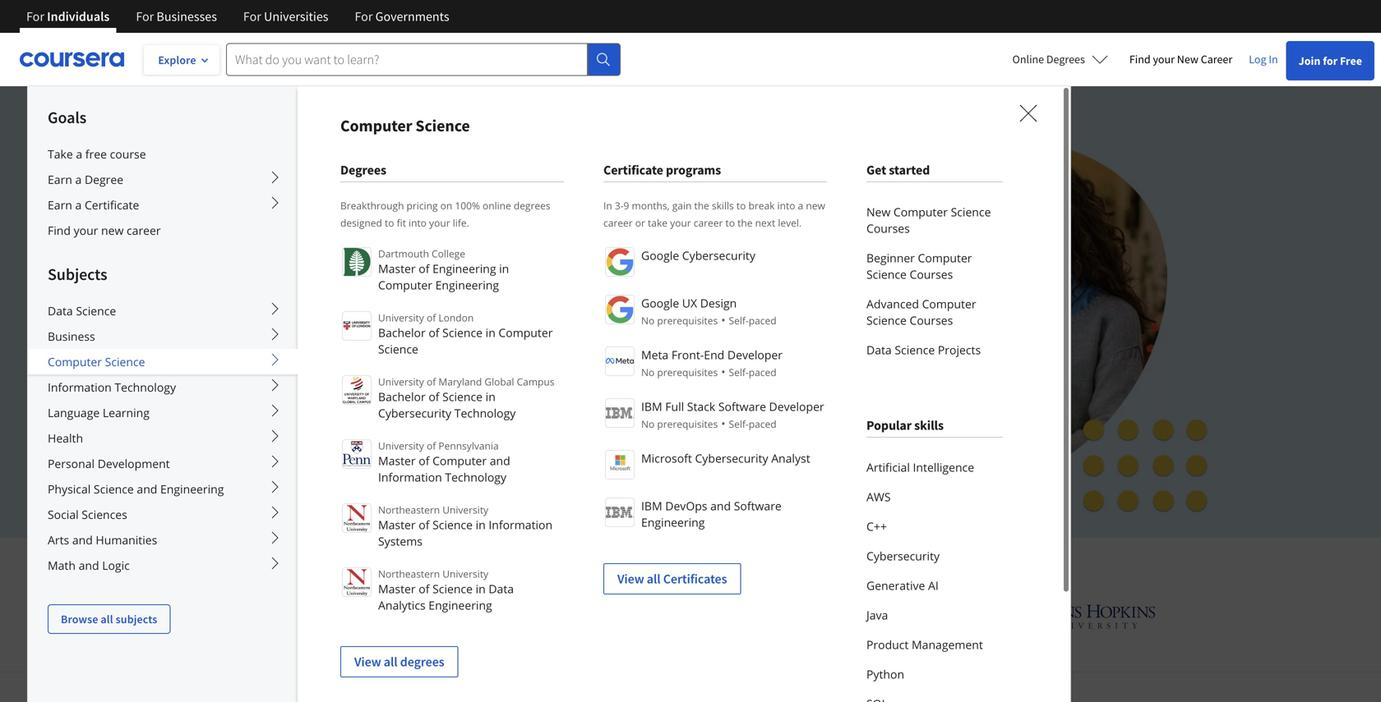 Task type: vqa. For each thing, say whether or not it's contained in the screenshot.
course
yes



Task type: describe. For each thing, give the bounding box(es) containing it.
meta front-end developer no prerequisites • self-paced
[[641, 347, 783, 380]]

in inside northeastern university master of science in data analytics engineering
[[476, 582, 486, 597]]

and inside university of pennsylvania master of computer and information technology
[[490, 453, 510, 469]]

university for bachelor of science in cybersecurity technology
[[378, 375, 424, 389]]

university of pennsylvania logo image
[[342, 440, 372, 469]]

arts and humanities
[[48, 533, 157, 548]]

life.
[[453, 216, 469, 230]]

into for degrees
[[409, 216, 427, 230]]

2 partnername logo image from the top
[[605, 295, 635, 325]]

of inside dartmouth college master of engineering in computer engineering
[[419, 261, 430, 277]]

browse all subjects button
[[48, 605, 171, 635]]

for for universities
[[243, 8, 261, 25]]

ai
[[928, 578, 939, 594]]

business button
[[28, 324, 298, 349]]

of down the london
[[429, 325, 439, 341]]

engineering inside 'ibm devops and software engineering'
[[641, 515, 705, 531]]

get started list
[[867, 197, 1003, 365]]

johns hopkins university image
[[1000, 602, 1156, 632]]

programs
[[666, 162, 721, 178]]

ux
[[682, 296, 697, 311]]

for businesses
[[136, 8, 217, 25]]

log in
[[1249, 52, 1278, 67]]

ibm full stack software developer no prerequisites • self-paced
[[641, 399, 824, 432]]

partnername logo image inside microsoft cybersecurity analyst link
[[605, 451, 635, 480]]

physical science and engineering button
[[28, 477, 298, 502]]

0 vertical spatial free
[[1340, 53, 1362, 68]]

degrees inside list
[[400, 654, 445, 671]]

advanced
[[867, 296, 919, 312]]

your inside breakthrough pricing on 100% online degrees designed to fit into your life.
[[429, 216, 450, 230]]

to inside unlimited access to 7,000+ world-class courses, hands-on projects, and job-ready certificate programs—all included in your subscription
[[360, 231, 378, 255]]

your left career at the right of the page
[[1153, 52, 1175, 67]]

aws link
[[867, 483, 1003, 512]]

earn for earn a degree
[[48, 172, 72, 187]]

1 horizontal spatial certificate
[[603, 162, 663, 178]]

software for stack
[[718, 399, 766, 415]]

analytics
[[378, 598, 426, 614]]

java
[[867, 608, 888, 624]]

cybersecurity down in 3-9 months, gain the skills to break into a new career or take your career to the next level.
[[682, 248, 756, 264]]

computer inside university of pennsylvania master of computer and information technology
[[433, 453, 487, 469]]

course
[[110, 146, 146, 162]]

join for free
[[1299, 53, 1362, 68]]

data science
[[48, 303, 116, 319]]

master for master of engineering in computer engineering
[[378, 261, 416, 277]]

artificial
[[867, 460, 910, 476]]

self- inside meta front-end developer no prerequisites • self-paced
[[729, 366, 749, 379]]

browse
[[61, 613, 98, 627]]

earn a certificate
[[48, 197, 139, 213]]

master inside university of pennsylvania master of computer and information technology
[[378, 453, 416, 469]]

companies
[[742, 551, 842, 578]]

0 vertical spatial computer science
[[340, 116, 470, 136]]

subscription
[[257, 289, 361, 313]]

into for certificate programs
[[777, 199, 795, 213]]

in inside dartmouth college master of engineering in computer engineering
[[499, 261, 509, 277]]

subjects
[[116, 613, 157, 627]]

career inside explore menu element
[[127, 223, 161, 238]]

personal
[[48, 456, 95, 472]]

breakthrough
[[340, 199, 404, 213]]

prerequisites inside google ux design no prerequisites • self-paced
[[657, 314, 718, 328]]

banner navigation
[[13, 0, 463, 33]]

unlimited
[[214, 231, 296, 255]]

product management
[[867, 638, 983, 653]]

degree
[[85, 172, 123, 187]]

google for google ux design no prerequisites • self-paced
[[641, 296, 679, 311]]

free inside button
[[306, 406, 331, 423]]

google cybersecurity
[[641, 248, 756, 264]]

in inside in 3-9 months, gain the skills to break into a new career or take your career to the next level.
[[603, 199, 612, 213]]

ibm devops and software engineering link
[[603, 497, 827, 531]]

personal development button
[[28, 451, 298, 477]]

of left pennsylvania
[[427, 439, 436, 453]]

partnername logo image inside 'google cybersecurity' link
[[605, 247, 635, 277]]

arts
[[48, 533, 69, 548]]

popular skills
[[867, 418, 944, 434]]

free
[[85, 146, 107, 162]]

to inside breakthrough pricing on 100% online degrees designed to fit into your life.
[[385, 216, 394, 230]]

ready
[[360, 260, 408, 284]]

microsoft cybersecurity analyst link
[[603, 449, 827, 480]]

1 horizontal spatial the
[[738, 216, 753, 230]]

projects,
[[214, 260, 286, 284]]

science inside northeastern university master of science in information systems
[[433, 518, 473, 533]]

university of illinois at urbana-champaign image
[[225, 604, 354, 630]]

microsoft cybersecurity analyst
[[641, 451, 810, 467]]

1 horizontal spatial career
[[603, 216, 633, 230]]

and inside dropdown button
[[72, 533, 93, 548]]

analyst
[[771, 451, 810, 467]]

degrees inside breakthrough pricing on 100% online degrees designed to fit into your life.
[[514, 199, 551, 213]]

science inside university of maryland global campus bachelor of science in cybersecurity technology
[[442, 389, 483, 405]]

for individuals
[[26, 8, 110, 25]]

of inside northeastern university master of science in information systems
[[419, 518, 430, 533]]

java link
[[867, 601, 1003, 631]]

your inside unlimited access to 7,000+ world-class courses, hands-on projects, and job-ready certificate programs—all included in your subscription
[[214, 289, 252, 313]]

for governments
[[355, 8, 449, 25]]

in inside university of london bachelor of science in computer science
[[486, 325, 496, 341]]

northeastern for analytics
[[378, 568, 440, 581]]

100%
[[455, 199, 480, 213]]

fit
[[397, 216, 406, 230]]

computer inside new computer science courses
[[894, 204, 948, 220]]

university inside northeastern university master of science in data analytics engineering
[[443, 568, 488, 581]]

physical science and engineering
[[48, 482, 224, 497]]

bachelor inside university of london bachelor of science in computer science
[[378, 325, 426, 341]]

full
[[665, 399, 684, 415]]

and down development
[[137, 482, 157, 497]]

group containing goals
[[27, 86, 1071, 703]]

join for free link
[[1286, 41, 1375, 81]]

view all degrees
[[354, 654, 445, 671]]

c++ link
[[867, 512, 1003, 542]]

engineering up the london
[[435, 277, 499, 293]]

coursera
[[892, 551, 976, 578]]

language learning
[[48, 405, 150, 421]]

businesses
[[157, 8, 217, 25]]

information inside university of pennsylvania master of computer and information technology
[[378, 470, 442, 486]]

275+
[[469, 551, 514, 578]]

new inside find your new career link
[[1177, 52, 1199, 67]]

find your new career link
[[28, 218, 298, 243]]

stack
[[687, 399, 715, 415]]

certificate programs list
[[603, 246, 827, 595]]

google cybersecurity link
[[603, 246, 827, 277]]

dartmouth
[[378, 247, 429, 261]]

months,
[[632, 199, 670, 213]]

included
[[624, 260, 697, 284]]

developer inside meta front-end developer no prerequisites • self-paced
[[728, 347, 783, 363]]

design
[[700, 296, 737, 311]]

start
[[240, 406, 268, 423]]

new inside explore menu element
[[101, 223, 124, 238]]

• inside google ux design no prerequisites • self-paced
[[721, 312, 726, 328]]

unlimited access to 7,000+ world-class courses, hands-on projects, and job-ready certificate programs—all included in your subscription
[[214, 231, 717, 313]]

3-
[[615, 199, 624, 213]]

engineering down college
[[433, 261, 496, 277]]

of inside northeastern university master of science in data analytics engineering
[[419, 582, 430, 597]]

bachelor inside university of maryland global campus bachelor of science in cybersecurity technology
[[378, 389, 426, 405]]

pricing
[[407, 199, 438, 213]]

prerequisites inside meta front-end developer no prerequisites • self-paced
[[657, 366, 718, 379]]

degrees inside popup button
[[1047, 52, 1085, 67]]

for for governments
[[355, 8, 373, 25]]

1 vertical spatial skills
[[914, 418, 944, 434]]

science inside dropdown button
[[105, 354, 145, 370]]

1 horizontal spatial with
[[848, 551, 887, 578]]

your inside in 3-9 months, gain the skills to break into a new career or take your career to the next level.
[[670, 216, 691, 230]]

all for degrees
[[384, 654, 398, 671]]

courses for new
[[867, 221, 910, 236]]

1 vertical spatial degrees
[[340, 162, 386, 178]]

and down 'ibm devops and software engineering' at the bottom
[[702, 551, 737, 578]]

view all certificates link
[[603, 564, 741, 595]]

advanced computer science courses link
[[867, 289, 1003, 335]]

computer inside computer science dropdown button
[[48, 354, 102, 370]]

a inside in 3-9 months, gain the skills to break into a new career or take your career to the next level.
[[798, 199, 803, 213]]

courses for advanced
[[910, 313, 953, 328]]

on inside breakthrough pricing on 100% online degrees designed to fit into your life.
[[440, 199, 452, 213]]

python
[[867, 667, 904, 683]]

$59
[[214, 369, 233, 384]]

money-
[[358, 445, 401, 461]]

of left guarantee
[[419, 453, 430, 469]]

engineering inside dropdown button
[[160, 482, 224, 497]]

and inside unlimited access to 7,000+ world-class courses, hands-on projects, and job-ready certificate programs—all included in your subscription
[[291, 260, 323, 284]]

northeastern university  logo image for master of science in information systems
[[342, 504, 372, 534]]

14-
[[318, 445, 334, 461]]

for for businesses
[[136, 8, 154, 25]]

on inside unlimited access to 7,000+ world-class courses, hands-on projects, and job-ready certificate programs—all included in your subscription
[[675, 231, 697, 255]]

computer inside beginner computer science courses
[[918, 250, 972, 266]]

university for bachelor of science in computer science
[[378, 311, 424, 325]]

take
[[48, 146, 73, 162]]

for universities
[[243, 8, 328, 25]]

goals
[[48, 107, 86, 128]]

developer inside the 'ibm full stack software developer no prerequisites • self-paced'
[[769, 399, 824, 415]]

skills inside in 3-9 months, gain the skills to break into a new career or take your career to the next level.
[[712, 199, 734, 213]]

information inside information technology dropdown button
[[48, 380, 112, 395]]

physical
[[48, 482, 91, 497]]

master for master of science in information systems
[[378, 518, 416, 533]]

artificial intelligence link
[[867, 453, 1003, 483]]

language
[[48, 405, 100, 421]]

science inside advanced computer science courses
[[867, 313, 907, 328]]

take
[[648, 216, 668, 230]]

data for data science
[[48, 303, 73, 319]]

0 vertical spatial with
[[289, 445, 315, 461]]

courses,
[[542, 231, 612, 255]]

learning
[[103, 405, 150, 421]]

• inside the 'ibm full stack software developer no prerequisites • self-paced'
[[721, 416, 726, 432]]

computer inside university of london bachelor of science in computer science
[[499, 325, 553, 341]]



Task type: locate. For each thing, give the bounding box(es) containing it.
developer up 'analyst' at the bottom right of the page
[[769, 399, 824, 415]]

for left universities
[[243, 8, 261, 25]]

university inside university of london bachelor of science in computer science
[[378, 311, 424, 325]]

to down designed
[[360, 231, 378, 255]]

logic
[[102, 558, 130, 574]]

0 horizontal spatial career
[[127, 223, 161, 238]]

northeastern university  logo image up university of illinois at urbana-champaign image on the left
[[342, 568, 372, 598]]

paced up 'analyst' at the bottom right of the page
[[749, 418, 777, 431]]

generative ai link
[[867, 571, 1003, 601]]

beginner computer science courses
[[867, 250, 972, 282]]

2 horizontal spatial data
[[867, 342, 892, 358]]

2 no from the top
[[641, 366, 655, 379]]

software right stack
[[718, 399, 766, 415]]

master inside northeastern university master of science in information systems
[[378, 518, 416, 533]]

leading
[[519, 551, 587, 578]]

2 horizontal spatial career
[[694, 216, 723, 230]]

1 northeastern from the top
[[378, 504, 440, 517]]

a for degree
[[75, 172, 82, 187]]

intelligence
[[913, 460, 974, 476]]

on left 100%
[[440, 199, 452, 213]]

0 vertical spatial ibm
[[641, 399, 662, 415]]

courses up beginner
[[867, 221, 910, 236]]

0 vertical spatial paced
[[749, 314, 777, 328]]

1 vertical spatial ibm
[[641, 499, 662, 514]]

1 vertical spatial developer
[[769, 399, 824, 415]]

certificate up 9 at top left
[[603, 162, 663, 178]]

0 horizontal spatial new
[[867, 204, 891, 220]]

google left ux
[[641, 296, 679, 311]]

master inside dartmouth college master of engineering in computer engineering
[[378, 261, 416, 277]]

2 vertical spatial self-
[[729, 418, 749, 431]]

prerequisites
[[657, 314, 718, 328], [657, 366, 718, 379], [657, 418, 718, 431]]

degrees down the duke university image
[[400, 654, 445, 671]]

earn down earn a degree
[[48, 197, 72, 213]]

courses inside advanced computer science courses
[[910, 313, 953, 328]]

courses up data science projects link at the right of page
[[910, 313, 953, 328]]

university of london logo image
[[342, 312, 372, 341]]

all for subjects
[[101, 613, 113, 627]]

of left 'maryland'
[[427, 375, 436, 389]]

computer science inside dropdown button
[[48, 354, 145, 370]]

paced up the 'ibm full stack software developer no prerequisites • self-paced'
[[749, 366, 777, 379]]

0 horizontal spatial on
[[440, 199, 452, 213]]

maryland
[[439, 375, 482, 389]]

earn a degree button
[[28, 167, 298, 192]]

university for master of computer and information technology
[[378, 439, 424, 453]]

social sciences button
[[28, 502, 298, 528]]

1 horizontal spatial day
[[334, 445, 355, 461]]

and
[[291, 260, 323, 284], [490, 453, 510, 469], [137, 482, 157, 497], [710, 499, 731, 514], [72, 533, 93, 548], [702, 551, 737, 578], [79, 558, 99, 574]]

access
[[301, 231, 356, 255]]

1 ibm from the top
[[641, 399, 662, 415]]

2 paced from the top
[[749, 366, 777, 379]]

0 horizontal spatial degrees
[[400, 654, 445, 671]]

3 partnername logo image from the top
[[605, 347, 635, 377]]

earn a certificate button
[[28, 192, 298, 218]]

a
[[76, 146, 82, 162], [75, 172, 82, 187], [75, 197, 82, 213], [798, 199, 803, 213]]

1 earn from the top
[[48, 172, 72, 187]]

university up the duke university image
[[443, 568, 488, 581]]

university right university of maryland global campus logo
[[378, 375, 424, 389]]

university of maryland global campus bachelor of science in cybersecurity technology
[[378, 375, 555, 421]]

1 bachelor from the top
[[378, 325, 426, 341]]

in inside northeastern university master of science in information systems
[[476, 518, 486, 533]]

find for find your new career
[[1130, 52, 1151, 67]]

2 vertical spatial all
[[384, 654, 398, 671]]

3 paced from the top
[[749, 418, 777, 431]]

data up business
[[48, 303, 73, 319]]

courses inside new computer science courses
[[867, 221, 910, 236]]

dartmouth college logo image
[[342, 247, 372, 277]]

view inside view all degrees link
[[354, 654, 381, 671]]

2 vertical spatial prerequisites
[[657, 418, 718, 431]]

certificate inside dropdown button
[[85, 197, 139, 213]]

2 self- from the top
[[729, 366, 749, 379]]

prerequisites down full
[[657, 418, 718, 431]]

campus
[[517, 375, 555, 389]]

popular skills list
[[867, 453, 1003, 703]]

information technology
[[48, 380, 176, 395]]

0 vertical spatial bachelor
[[378, 325, 426, 341]]

computer up coursera plus 'image'
[[340, 116, 412, 136]]

paced inside google ux design no prerequisites • self-paced
[[749, 314, 777, 328]]

2 master from the top
[[378, 453, 416, 469]]

your down gain
[[670, 216, 691, 230]]

0 horizontal spatial certificate
[[85, 197, 139, 213]]

math and logic button
[[28, 553, 298, 579]]

0 vertical spatial technology
[[115, 380, 176, 395]]

degrees list
[[340, 246, 564, 678]]

computer science down what do you want to learn? text field
[[340, 116, 470, 136]]

3 self- from the top
[[729, 418, 749, 431]]

0 vertical spatial northeastern
[[378, 504, 440, 517]]

northeastern university  logo image
[[342, 504, 372, 534], [342, 568, 372, 598]]

3 for from the left
[[243, 8, 261, 25]]

1 horizontal spatial new
[[806, 199, 825, 213]]

subjects
[[48, 264, 107, 285]]

1 vertical spatial the
[[738, 216, 753, 230]]

paced inside meta front-end developer no prerequisites • self-paced
[[749, 366, 777, 379]]

systems
[[378, 534, 423, 550]]

ibm for ibm full stack software developer no prerequisites • self-paced
[[641, 399, 662, 415]]

no up microsoft
[[641, 418, 655, 431]]

2 vertical spatial technology
[[445, 470, 506, 486]]

designed
[[340, 216, 382, 230]]

day
[[282, 406, 304, 423], [334, 445, 355, 461]]

find your new career link
[[1121, 49, 1241, 70]]

2 northeastern university  logo image from the top
[[342, 568, 372, 598]]

arts and humanities button
[[28, 528, 298, 553]]

information technology button
[[28, 375, 298, 400]]

with left 14-
[[289, 445, 315, 461]]

2 vertical spatial •
[[721, 416, 726, 432]]

self- inside the 'ibm full stack software developer no prerequisites • self-paced'
[[729, 418, 749, 431]]

1 vertical spatial data
[[867, 342, 892, 358]]

science inside beginner computer science courses
[[867, 267, 907, 282]]

northeastern inside northeastern university master of science in information systems
[[378, 504, 440, 517]]

None search field
[[226, 43, 621, 76]]

developer right the end
[[728, 347, 783, 363]]

courses up "advanced computer science courses" link
[[910, 267, 953, 282]]

degrees right "online" in the top of the page
[[514, 199, 551, 213]]

a inside popup button
[[75, 172, 82, 187]]

1 vertical spatial courses
[[910, 267, 953, 282]]

• inside meta front-end developer no prerequisites • self-paced
[[721, 364, 726, 380]]

4 for from the left
[[355, 8, 373, 25]]

from
[[419, 551, 464, 578]]

4 partnername logo image from the top
[[605, 399, 635, 428]]

data inside dropdown button
[[48, 303, 73, 319]]

find inside explore menu element
[[48, 223, 71, 238]]

no inside the 'ibm full stack software developer no prerequisites • self-paced'
[[641, 418, 655, 431]]

university of michigan image
[[678, 594, 721, 640]]

your left life.
[[429, 216, 450, 230]]

software for and
[[734, 499, 782, 514]]

health button
[[28, 426, 298, 451]]

northeastern for systems
[[378, 504, 440, 517]]

data science projects link
[[867, 335, 1003, 365]]

0 vertical spatial find
[[1130, 52, 1151, 67]]

google inside google ux design no prerequisites • self-paced
[[641, 296, 679, 311]]

in down 275+
[[476, 582, 486, 597]]

0 vertical spatial earn
[[48, 172, 72, 187]]

and up subscription
[[291, 260, 323, 284]]

generative ai
[[867, 578, 939, 594]]

university down university of pennsylvania master of computer and information technology
[[443, 504, 488, 517]]

3 master from the top
[[378, 518, 416, 533]]

start 7-day free trial button
[[214, 395, 387, 434]]

1 master from the top
[[378, 261, 416, 277]]

0 vertical spatial prerequisites
[[657, 314, 718, 328]]

0 horizontal spatial free
[[306, 406, 331, 423]]

prerequisites down front-
[[657, 366, 718, 379]]

1 horizontal spatial degrees
[[514, 199, 551, 213]]

1 horizontal spatial computer science
[[340, 116, 470, 136]]

3 prerequisites from the top
[[657, 418, 718, 431]]

bachelor right the university of london logo in the left top of the page
[[378, 325, 426, 341]]

1 vertical spatial paced
[[749, 366, 777, 379]]

a left degree on the top
[[75, 172, 82, 187]]

computer inside advanced computer science courses
[[922, 296, 976, 312]]

4 master from the top
[[378, 582, 416, 597]]

2 google from the top
[[641, 296, 679, 311]]

degrees up the breakthrough
[[340, 162, 386, 178]]

2 for from the left
[[136, 8, 154, 25]]

paced inside the 'ibm full stack software developer no prerequisites • self-paced'
[[749, 418, 777, 431]]

google for google cybersecurity
[[641, 248, 679, 264]]

university right university of pennsylvania logo
[[378, 439, 424, 453]]

paced up meta front-end developer no prerequisites • self-paced
[[749, 314, 777, 328]]

a up level.
[[798, 199, 803, 213]]

cybersecurity up back
[[378, 406, 451, 421]]

partnername logo image
[[605, 247, 635, 277], [605, 295, 635, 325], [605, 347, 635, 377], [605, 399, 635, 428], [605, 451, 635, 480], [605, 498, 635, 528]]

certificate up the find your new career
[[85, 197, 139, 213]]

1 northeastern university  logo image from the top
[[342, 504, 372, 534]]

technology down computer science dropdown button
[[115, 380, 176, 395]]

in down global
[[486, 389, 496, 405]]

science inside northeastern university master of science in data analytics engineering
[[433, 582, 473, 597]]

new inside in 3-9 months, gain the skills to break into a new career or take your career to the next level.
[[806, 199, 825, 213]]

1 vertical spatial northeastern university  logo image
[[342, 568, 372, 598]]

1 vertical spatial software
[[734, 499, 782, 514]]

all for certificates
[[647, 571, 661, 588]]

earn
[[48, 172, 72, 187], [48, 197, 72, 213]]

technology down guarantee
[[445, 470, 506, 486]]

computer down the started
[[894, 204, 948, 220]]

learn from 275+ leading universities and companies with coursera plus
[[362, 551, 1020, 578]]

and right devops
[[710, 499, 731, 514]]

0 horizontal spatial computer science
[[48, 354, 145, 370]]

into inside breakthrough pricing on 100% online degrees designed to fit into your life.
[[409, 216, 427, 230]]

in
[[1269, 52, 1278, 67], [603, 199, 612, 213]]

computer up "campus"
[[499, 325, 553, 341]]

0 vertical spatial no
[[641, 314, 655, 328]]

computer science button
[[28, 349, 298, 375]]

0 horizontal spatial degrees
[[340, 162, 386, 178]]

self-
[[729, 314, 749, 328], [729, 366, 749, 379], [729, 418, 749, 431]]

join
[[1299, 53, 1321, 68]]

data down 'advanced'
[[867, 342, 892, 358]]

of down 'maryland'
[[429, 389, 439, 405]]

career down earn a certificate dropdown button
[[127, 223, 161, 238]]

day left money-
[[334, 445, 355, 461]]

0 vertical spatial certificate
[[603, 162, 663, 178]]

view for view all certificates
[[617, 571, 644, 588]]

1 prerequisites from the top
[[657, 314, 718, 328]]

0 vertical spatial northeastern university  logo image
[[342, 504, 372, 534]]

university inside university of maryland global campus bachelor of science in cybersecurity technology
[[378, 375, 424, 389]]

data inside get started list
[[867, 342, 892, 358]]

governments
[[375, 8, 449, 25]]

university of maryland global campus logo image
[[342, 376, 372, 405]]

skills
[[712, 199, 734, 213], [914, 418, 944, 434]]

engineering down from
[[429, 598, 492, 614]]

skills left the break
[[712, 199, 734, 213]]

technology inside university of pennsylvania master of computer and information technology
[[445, 470, 506, 486]]

for left businesses
[[136, 8, 154, 25]]

0 horizontal spatial all
[[101, 613, 113, 627]]

c++
[[867, 519, 887, 535]]

1 horizontal spatial new
[[1177, 52, 1199, 67]]

in inside university of maryland global campus bachelor of science in cybersecurity technology
[[486, 389, 496, 405]]

0 vertical spatial developer
[[728, 347, 783, 363]]

3 no from the top
[[641, 418, 655, 431]]

a left free
[[76, 146, 82, 162]]

northeastern university  logo image up learn
[[342, 504, 372, 534]]

level.
[[778, 216, 802, 230]]

advanced computer science courses
[[867, 296, 976, 328]]

0 vertical spatial google
[[641, 248, 679, 264]]

computer science
[[340, 116, 470, 136], [48, 354, 145, 370]]

data down 275+
[[489, 582, 514, 597]]

the right gain
[[694, 199, 709, 213]]

1 vertical spatial northeastern
[[378, 568, 440, 581]]

a for free
[[76, 146, 82, 162]]

ibm inside the 'ibm full stack software developer no prerequisites • self-paced'
[[641, 399, 662, 415]]

a down earn a degree
[[75, 197, 82, 213]]

1 horizontal spatial data
[[489, 582, 514, 597]]

career
[[603, 216, 633, 230], [694, 216, 723, 230], [127, 223, 161, 238]]

coursera image
[[20, 46, 124, 73]]

0 vertical spatial in
[[1269, 52, 1278, 67]]

data inside northeastern university master of science in data analytics engineering
[[489, 582, 514, 597]]

all left the certificates
[[647, 571, 661, 588]]

learn
[[362, 551, 414, 578]]

and right arts
[[72, 533, 93, 548]]

started
[[889, 162, 930, 178]]

1 vertical spatial into
[[409, 216, 427, 230]]

1 vertical spatial self-
[[729, 366, 749, 379]]

beginner
[[867, 250, 915, 266]]

1 self- from the top
[[729, 314, 749, 328]]

universities
[[592, 551, 697, 578]]

no inside google ux design no prerequisites • self-paced
[[641, 314, 655, 328]]

and left logic
[[79, 558, 99, 574]]

0 horizontal spatial find
[[48, 223, 71, 238]]

7-
[[271, 406, 282, 423]]

view left the certificates
[[617, 571, 644, 588]]

ibm devops and software engineering
[[641, 499, 782, 531]]

•
[[721, 312, 726, 328], [721, 364, 726, 380], [721, 416, 726, 432]]

0 horizontal spatial with
[[289, 445, 315, 461]]

0 horizontal spatial data
[[48, 303, 73, 319]]

information up language
[[48, 380, 112, 395]]

2 vertical spatial no
[[641, 418, 655, 431]]

social sciences
[[48, 507, 127, 523]]

your down earn a certificate
[[74, 223, 98, 238]]

1 • from the top
[[721, 312, 726, 328]]

view inside view all certificates link
[[617, 571, 644, 588]]

of left the london
[[427, 311, 436, 325]]

1 partnername logo image from the top
[[605, 247, 635, 277]]

0 vertical spatial on
[[440, 199, 452, 213]]

0 vertical spatial courses
[[867, 221, 910, 236]]

0 vertical spatial new
[[1177, 52, 1199, 67]]

earn for earn a certificate
[[48, 197, 72, 213]]

find down earn a certificate
[[48, 223, 71, 238]]

0 vertical spatial degrees
[[1047, 52, 1085, 67]]

0 vertical spatial the
[[694, 199, 709, 213]]

to left fit
[[385, 216, 394, 230]]

technology inside dropdown button
[[115, 380, 176, 395]]

day inside button
[[282, 406, 304, 423]]

master right university of pennsylvania logo
[[378, 453, 416, 469]]

0 vertical spatial information
[[48, 380, 112, 395]]

cybersecurity down the 'ibm full stack software developer no prerequisites • self-paced'
[[695, 451, 768, 467]]

1 vertical spatial earn
[[48, 197, 72, 213]]

software
[[718, 399, 766, 415], [734, 499, 782, 514]]

1 vertical spatial free
[[306, 406, 331, 423]]

1 vertical spatial degrees
[[400, 654, 445, 671]]

new right the break
[[806, 199, 825, 213]]

a for certificate
[[75, 197, 82, 213]]

northeastern up the systems
[[378, 504, 440, 517]]

1 for from the left
[[26, 8, 44, 25]]

new left career at the right of the page
[[1177, 52, 1199, 67]]

northeastern up "analytics"
[[378, 568, 440, 581]]

all inside button
[[101, 613, 113, 627]]

find for find your new career
[[48, 223, 71, 238]]

technology down global
[[454, 406, 516, 421]]

What do you want to learn? text field
[[226, 43, 588, 76]]

with up the generative
[[848, 551, 887, 578]]

get
[[867, 162, 886, 178]]

data for data science projects
[[867, 342, 892, 358]]

certificates
[[663, 571, 727, 588]]

cancel
[[283, 369, 320, 384]]

1 google from the top
[[641, 248, 679, 264]]

and inside 'ibm devops and software engineering'
[[710, 499, 731, 514]]

computer down dartmouth
[[378, 277, 432, 293]]

duke university image
[[407, 602, 483, 628]]

master for master of science in data analytics engineering
[[378, 582, 416, 597]]

self- inside google ux design no prerequisites • self-paced
[[729, 314, 749, 328]]

all right the browse
[[101, 613, 113, 627]]

2 northeastern from the top
[[378, 568, 440, 581]]

popular
[[867, 418, 912, 434]]

ibm left full
[[641, 399, 662, 415]]

0 vertical spatial degrees
[[514, 199, 551, 213]]

northeastern university  logo image for master of science in data analytics engineering
[[342, 568, 372, 598]]

0 vertical spatial software
[[718, 399, 766, 415]]

2 vertical spatial paced
[[749, 418, 777, 431]]

1 vertical spatial new
[[101, 223, 124, 238]]

information inside northeastern university master of science in information systems
[[489, 518, 553, 533]]

1 vertical spatial •
[[721, 364, 726, 380]]

personal development
[[48, 456, 170, 472]]

2 earn from the top
[[48, 197, 72, 213]]

cybersecurity inside university of maryland global campus bachelor of science in cybersecurity technology
[[378, 406, 451, 421]]

1 horizontal spatial in
[[1269, 52, 1278, 67]]

master inside northeastern university master of science in data analytics engineering
[[378, 582, 416, 597]]

1 horizontal spatial information
[[378, 470, 442, 486]]

1 vertical spatial all
[[101, 613, 113, 627]]

0 horizontal spatial view
[[354, 654, 381, 671]]

$59 /month, cancel anytime
[[214, 369, 370, 384]]

cybersecurity up generative ai
[[867, 549, 940, 564]]

engineering inside northeastern university master of science in data analytics engineering
[[429, 598, 492, 614]]

business
[[48, 329, 95, 345]]

2 prerequisites from the top
[[657, 366, 718, 379]]

hands-
[[617, 231, 675, 255]]

earn inside earn a degree popup button
[[48, 172, 72, 187]]

into right fit
[[409, 216, 427, 230]]

to left "next"
[[726, 216, 735, 230]]

self- down 'design'
[[729, 314, 749, 328]]

2 vertical spatial data
[[489, 582, 514, 597]]

earn inside earn a certificate dropdown button
[[48, 197, 72, 213]]

computer down new computer science courses "link"
[[918, 250, 972, 266]]

university inside northeastern university master of science in information systems
[[443, 504, 488, 517]]

all inside certificate programs "list"
[[647, 571, 661, 588]]

new inside new computer science courses
[[867, 204, 891, 220]]

1 vertical spatial google
[[641, 296, 679, 311]]

view for view all degrees
[[354, 654, 381, 671]]

5 partnername logo image from the top
[[605, 451, 635, 480]]

paced
[[749, 314, 777, 328], [749, 366, 777, 379], [749, 418, 777, 431]]

your inside explore menu element
[[74, 223, 98, 238]]

coursera plus image
[[214, 154, 464, 179]]

in inside unlimited access to 7,000+ world-class courses, hands-on projects, and job-ready certificate programs—all included in your subscription
[[701, 260, 717, 284]]

find your new career
[[1130, 52, 1233, 67]]

1 paced from the top
[[749, 314, 777, 328]]

1 horizontal spatial free
[[1340, 53, 1362, 68]]

0 vertical spatial self-
[[729, 314, 749, 328]]

development
[[98, 456, 170, 472]]

to left the break
[[737, 199, 746, 213]]

3 • from the top
[[721, 416, 726, 432]]

ibm left devops
[[641, 499, 662, 514]]

2 bachelor from the top
[[378, 389, 426, 405]]

into inside in 3-9 months, gain the skills to break into a new career or take your career to the next level.
[[777, 199, 795, 213]]

partnername logo image inside ibm devops and software engineering link
[[605, 498, 635, 528]]

computer inside dartmouth college master of engineering in computer engineering
[[378, 277, 432, 293]]

ibm for ibm devops and software engineering
[[641, 499, 662, 514]]

0 vertical spatial skills
[[712, 199, 734, 213]]

self- up microsoft cybersecurity analyst at bottom
[[729, 418, 749, 431]]

master down dartmouth
[[378, 261, 416, 277]]

science inside new computer science courses
[[951, 204, 991, 220]]

0 vertical spatial day
[[282, 406, 304, 423]]

for for individuals
[[26, 8, 44, 25]]

group
[[27, 86, 1071, 703]]

cybersecurity inside popular skills list
[[867, 549, 940, 564]]

6 partnername logo image from the top
[[605, 498, 635, 528]]

world-
[[443, 231, 497, 255]]

2 horizontal spatial information
[[489, 518, 553, 533]]

technology inside university of maryland global campus bachelor of science in cybersecurity technology
[[454, 406, 516, 421]]

prerequisites inside the 'ibm full stack software developer no prerequisites • self-paced'
[[657, 418, 718, 431]]

1 horizontal spatial skills
[[914, 418, 944, 434]]

0 horizontal spatial into
[[409, 216, 427, 230]]

log in link
[[1241, 49, 1286, 69]]

ibm
[[641, 399, 662, 415], [641, 499, 662, 514]]

1 vertical spatial day
[[334, 445, 355, 461]]

1 vertical spatial certificate
[[85, 197, 139, 213]]

1 vertical spatial prerequisites
[[657, 366, 718, 379]]

1 vertical spatial information
[[378, 470, 442, 486]]

cybersecurity link
[[867, 542, 1003, 571]]

of up "analytics"
[[419, 582, 430, 597]]

1 vertical spatial technology
[[454, 406, 516, 421]]

browse all subjects
[[61, 613, 157, 627]]

global
[[485, 375, 514, 389]]

view down "analytics"
[[354, 654, 381, 671]]

0 horizontal spatial the
[[694, 199, 709, 213]]

london
[[439, 311, 474, 325]]

all inside degrees list
[[384, 654, 398, 671]]

1 horizontal spatial on
[[675, 231, 697, 255]]

no down meta
[[641, 366, 655, 379]]

2 vertical spatial information
[[489, 518, 553, 533]]

class
[[497, 231, 538, 255]]

start 7-day free trial
[[240, 406, 360, 423]]

explore menu element
[[28, 86, 298, 635]]

no inside meta front-end developer no prerequisites • self-paced
[[641, 366, 655, 379]]

1 horizontal spatial degrees
[[1047, 52, 1085, 67]]

2 ibm from the top
[[641, 499, 662, 514]]

math
[[48, 558, 76, 574]]

view all certificates
[[617, 571, 727, 588]]

ibm inside 'ibm devops and software engineering'
[[641, 499, 662, 514]]

into up level.
[[777, 199, 795, 213]]

computer down business
[[48, 354, 102, 370]]

0 vertical spatial into
[[777, 199, 795, 213]]

2 • from the top
[[721, 364, 726, 380]]

courses for beginner
[[910, 267, 953, 282]]

1 no from the top
[[641, 314, 655, 328]]

1 vertical spatial computer science
[[48, 354, 145, 370]]

free right for
[[1340, 53, 1362, 68]]

• down 'design'
[[721, 312, 726, 328]]

to
[[737, 199, 746, 213], [385, 216, 394, 230], [726, 216, 735, 230], [360, 231, 378, 255]]

0 vertical spatial data
[[48, 303, 73, 319]]

0 vertical spatial view
[[617, 571, 644, 588]]

master up the systems
[[378, 518, 416, 533]]

in right log
[[1269, 52, 1278, 67]]



